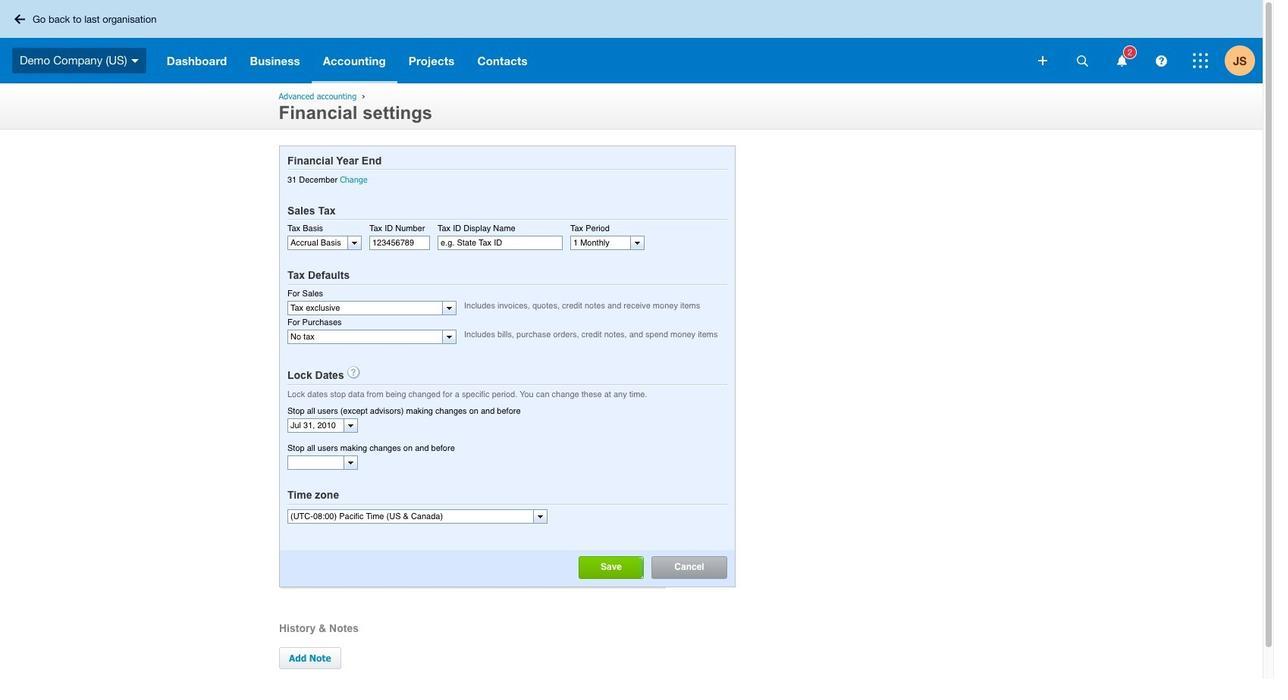 Task type: locate. For each thing, give the bounding box(es) containing it.
1 svg image from the left
[[1077, 55, 1089, 66]]

what's this? image
[[347, 367, 360, 380]]

0 horizontal spatial svg image
[[1077, 55, 1089, 66]]

svg image
[[1077, 55, 1089, 66], [1117, 55, 1127, 66]]

None text field
[[438, 236, 563, 250], [288, 457, 344, 470], [288, 510, 533, 523], [438, 236, 563, 250], [288, 457, 344, 470], [288, 510, 533, 523]]

1 horizontal spatial svg image
[[1117, 55, 1127, 66]]

None text field
[[370, 236, 430, 250], [288, 237, 348, 250], [571, 237, 631, 250], [288, 302, 442, 315], [288, 331, 442, 344], [288, 420, 344, 432], [370, 236, 430, 250], [288, 237, 348, 250], [571, 237, 631, 250], [288, 302, 442, 315], [288, 331, 442, 344], [288, 420, 344, 432]]

banner
[[0, 0, 1263, 83]]

svg image
[[14, 14, 25, 24], [1194, 53, 1209, 68], [1156, 55, 1167, 66], [1039, 56, 1048, 65], [131, 59, 139, 63]]



Task type: vqa. For each thing, say whether or not it's contained in the screenshot.
the bottommost "Account"
no



Task type: describe. For each thing, give the bounding box(es) containing it.
2 svg image from the left
[[1117, 55, 1127, 66]]



